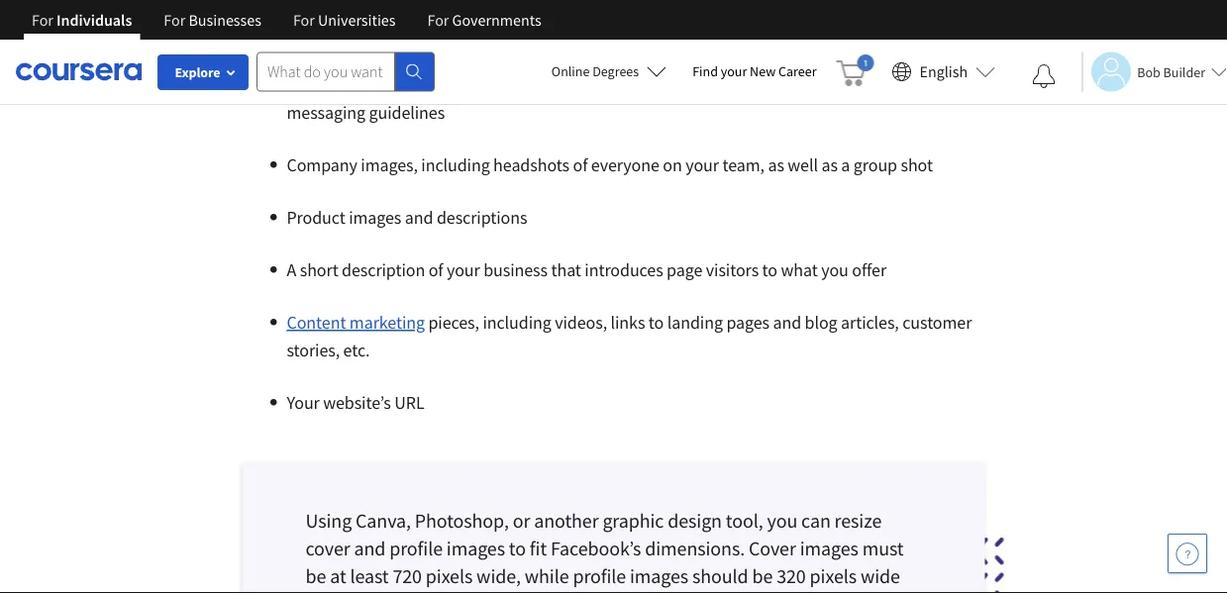 Task type: locate. For each thing, give the bounding box(es) containing it.
including
[[536, 74, 605, 96], [421, 154, 490, 176], [483, 311, 551, 334]]

of right elements at the top of the page
[[359, 74, 374, 96]]

articles,
[[841, 311, 899, 334]]

images down dimensions.
[[630, 564, 688, 589]]

for universities
[[293, 10, 396, 30]]

profile up the 720
[[389, 536, 443, 561]]

for left businesses
[[164, 10, 185, 30]]

3 for from the left
[[293, 10, 315, 30]]

and left blog at the bottom right
[[773, 311, 801, 334]]

320
[[777, 564, 806, 589], [329, 592, 359, 593]]

stories,
[[287, 339, 340, 361]]

everyone
[[591, 154, 659, 176]]

you up cover on the right
[[767, 509, 797, 533]]

0 horizontal spatial be
[[306, 564, 326, 589]]

to left "fit"
[[509, 536, 526, 561]]

images up "description"
[[349, 207, 401, 229]]

2 vertical spatial including
[[483, 311, 551, 334]]

at
[[330, 564, 346, 589]]

be down cover on the right
[[752, 564, 773, 589]]

group
[[854, 154, 897, 176]]

individuals
[[57, 10, 132, 30]]

and down images,
[[405, 207, 433, 229]]

english
[[920, 62, 968, 82]]

images,
[[361, 154, 418, 176]]

and right "graphics,"
[[893, 74, 922, 96]]

shopping cart: 1 item image
[[836, 54, 874, 86]]

2 vertical spatial to
[[509, 536, 526, 561]]

product
[[287, 207, 345, 229]]

possible:
[[498, 21, 564, 44]]

2 horizontal spatial to
[[762, 259, 777, 281]]

and
[[893, 74, 922, 96], [405, 207, 433, 229], [773, 311, 801, 334], [354, 536, 386, 561]]

as left possible:
[[478, 21, 495, 44]]

for left much
[[293, 10, 315, 30]]

tall.
[[413, 592, 444, 593]]

0 horizontal spatial profile
[[389, 536, 443, 561]]

1 horizontal spatial be
[[752, 564, 773, 589]]

320 down at
[[329, 592, 359, 593]]

your
[[721, 62, 747, 80], [377, 74, 410, 96], [686, 154, 719, 176], [447, 259, 480, 281]]

4 for from the left
[[427, 10, 449, 30]]

marketing
[[349, 311, 425, 334]]

url
[[394, 392, 424, 414]]

the left name
[[608, 74, 632, 96]]

0 horizontal spatial you
[[767, 509, 797, 533]]

2 for from the left
[[164, 10, 185, 30]]

as left well
[[768, 154, 784, 176]]

for for universities
[[293, 10, 315, 30]]

1 horizontal spatial you
[[821, 259, 849, 281]]

1 vertical spatial to
[[649, 311, 664, 334]]

facebook's
[[551, 536, 641, 561]]

profile down facebook's
[[573, 564, 626, 589]]

What do you want to learn? text field
[[257, 52, 395, 92]]

by
[[306, 592, 325, 593]]

you
[[821, 259, 849, 281], [767, 509, 797, 533]]

for businesses
[[164, 10, 261, 30]]

english button
[[884, 40, 1003, 104]]

1 vertical spatial you
[[767, 509, 797, 533]]

etc.
[[343, 339, 370, 361]]

0 vertical spatial the
[[379, 21, 403, 44]]

for
[[32, 10, 53, 30], [164, 10, 185, 30], [293, 10, 315, 30], [427, 10, 449, 30]]

gather as much of the following as possible:
[[242, 21, 564, 44]]

colors,
[[770, 74, 819, 96]]

pixels left wide
[[810, 564, 857, 589]]

businesses
[[189, 10, 261, 30]]

1 vertical spatial 320
[[329, 592, 359, 593]]

320 down cover on the right
[[777, 564, 806, 589]]

to right links
[[649, 311, 664, 334]]

following
[[406, 21, 475, 44]]

the left the following
[[379, 21, 403, 44]]

be
[[306, 564, 326, 589], [752, 564, 773, 589]]

and up the least
[[354, 536, 386, 561]]

2 be from the left
[[752, 564, 773, 589]]

photoshop,
[[415, 509, 509, 533]]

company
[[287, 154, 357, 176]]

while
[[525, 564, 569, 589]]

headshots
[[493, 154, 569, 176]]

None search field
[[257, 52, 435, 92]]

of left everyone
[[573, 154, 588, 176]]

pixels up "tall."
[[426, 564, 473, 589]]

wide
[[861, 564, 900, 589]]

, logo, fonts, colors, graphics, and messaging guidelines
[[287, 74, 922, 124]]

coursera image
[[16, 56, 142, 87]]

for left individuals
[[32, 10, 53, 30]]

to left what
[[762, 259, 777, 281]]

and inside pieces, including videos, links to landing pages and blog articles, customer stories, etc.
[[773, 311, 801, 334]]

1 horizontal spatial to
[[649, 311, 664, 334]]

fit
[[530, 536, 547, 561]]

including inside pieces, including videos, links to landing pages and blog articles, customer stories, etc.
[[483, 311, 551, 334]]

for left governments
[[427, 10, 449, 30]]

0 horizontal spatial the
[[379, 21, 403, 44]]

brand's
[[414, 74, 468, 96]]

explore button
[[157, 54, 249, 90]]

online degrees button
[[536, 50, 683, 93]]

you left offer
[[821, 259, 849, 281]]

and inside , logo, fonts, colors, graphics, and messaging guidelines
[[893, 74, 922, 96]]

to
[[762, 259, 777, 281], [649, 311, 664, 334], [509, 536, 526, 561]]

be up by
[[306, 564, 326, 589]]

your right find
[[721, 62, 747, 80]]

1 vertical spatial the
[[608, 74, 632, 96]]

of right "description"
[[428, 259, 443, 281]]

pixels down the least
[[362, 592, 409, 593]]

offer
[[852, 259, 886, 281]]

least
[[350, 564, 389, 589]]

1 horizontal spatial profile
[[573, 564, 626, 589]]

pieces,
[[428, 311, 479, 334]]

pixels
[[426, 564, 473, 589], [810, 564, 857, 589], [362, 592, 409, 593]]

find your new career
[[692, 62, 817, 80]]

governments
[[452, 10, 541, 30]]

1 vertical spatial profile
[[573, 564, 626, 589]]

should
[[692, 564, 748, 589]]

customer
[[903, 311, 972, 334]]

shot
[[901, 154, 933, 176]]

cover
[[306, 536, 350, 561]]

0 vertical spatial profile
[[389, 536, 443, 561]]

0 vertical spatial 320
[[777, 564, 806, 589]]

resize
[[835, 509, 882, 533]]

elements of your brand's identity, including the name
[[287, 74, 678, 96]]

messaging
[[287, 102, 365, 124]]

what
[[781, 259, 818, 281]]

logo,
[[686, 74, 722, 96]]

name
[[636, 74, 678, 96]]

guidelines
[[369, 102, 445, 124]]

1 vertical spatial including
[[421, 154, 490, 176]]

,
[[678, 74, 682, 96]]

introduces
[[585, 259, 663, 281]]

0 horizontal spatial to
[[509, 536, 526, 561]]

graphic
[[603, 509, 664, 533]]

on
[[663, 154, 682, 176]]

of right much
[[361, 21, 375, 44]]

well
[[788, 154, 818, 176]]

images down the "photoshop,"
[[447, 536, 505, 561]]

canva,
[[356, 509, 411, 533]]

0 horizontal spatial 320
[[329, 592, 359, 593]]

the
[[379, 21, 403, 44], [608, 74, 632, 96]]

product images and descriptions
[[287, 207, 531, 229]]

1 for from the left
[[32, 10, 53, 30]]

another
[[534, 509, 599, 533]]



Task type: describe. For each thing, give the bounding box(es) containing it.
content
[[287, 311, 346, 334]]

degrees
[[592, 62, 639, 80]]

explore
[[175, 63, 220, 81]]

blog
[[805, 311, 837, 334]]

your up guidelines
[[377, 74, 410, 96]]

you inside using canva, photoshop, or another graphic design tool, you can resize cover and profile images to fit facebook's dimensions. cover images must be at least 720 pixels wide, while profile images should be 320 pixels wide by 320 pixels tall.
[[767, 509, 797, 533]]

for for governments
[[427, 10, 449, 30]]

find your new career link
[[683, 59, 827, 84]]

to inside pieces, including videos, links to landing pages and blog articles, customer stories, etc.
[[649, 311, 664, 334]]

identity,
[[472, 74, 533, 96]]

company images, including headshots of everyone on your team, as well as a group shot
[[287, 154, 936, 176]]

fonts,
[[725, 74, 767, 96]]

0 vertical spatial to
[[762, 259, 777, 281]]

cover
[[749, 536, 796, 561]]

online
[[551, 62, 590, 80]]

page
[[667, 259, 702, 281]]

business
[[484, 259, 548, 281]]

new
[[750, 62, 776, 80]]

can
[[801, 509, 831, 533]]

1 horizontal spatial 320
[[777, 564, 806, 589]]

0 vertical spatial you
[[821, 259, 849, 281]]

links
[[611, 311, 645, 334]]

or
[[513, 509, 530, 533]]

much
[[315, 21, 357, 44]]

your website's url
[[287, 392, 424, 414]]

for for individuals
[[32, 10, 53, 30]]

graphics,
[[823, 74, 890, 96]]

universities
[[318, 10, 396, 30]]

720
[[393, 564, 422, 589]]

using canva, photoshop, or another graphic design tool, you can resize cover and profile images to fit facebook's dimensions. cover images must be at least 720 pixels wide, while profile images should be 320 pixels wide by 320 pixels tall.
[[306, 509, 904, 593]]

videos,
[[555, 311, 607, 334]]

a
[[841, 154, 850, 176]]

team,
[[722, 154, 765, 176]]

elements
[[287, 74, 355, 96]]

bob
[[1137, 63, 1161, 81]]

website's
[[323, 392, 391, 414]]

tool,
[[726, 509, 763, 533]]

builder
[[1163, 63, 1205, 81]]

as left much
[[296, 21, 312, 44]]

pages
[[726, 311, 770, 334]]

career
[[778, 62, 817, 80]]

1 be from the left
[[306, 564, 326, 589]]

bob builder button
[[1082, 52, 1227, 92]]

landing
[[667, 311, 723, 334]]

1 horizontal spatial the
[[608, 74, 632, 96]]

2 horizontal spatial pixels
[[810, 564, 857, 589]]

content marketing link
[[287, 311, 425, 334]]

description
[[342, 259, 425, 281]]

for for businesses
[[164, 10, 185, 30]]

to inside using canva, photoshop, or another graphic design tool, you can resize cover and profile images to fit facebook's dimensions. cover images must be at least 720 pixels wide, while profile images should be 320 pixels wide by 320 pixels tall.
[[509, 536, 526, 561]]

a
[[287, 259, 296, 281]]

for individuals
[[32, 10, 132, 30]]

images down the can
[[800, 536, 858, 561]]

dimensions.
[[645, 536, 745, 561]]

0 horizontal spatial pixels
[[362, 592, 409, 593]]

online degrees
[[551, 62, 639, 80]]

show notifications image
[[1032, 64, 1056, 88]]

banner navigation
[[16, 0, 557, 40]]

your left business
[[447, 259, 480, 281]]

find
[[692, 62, 718, 80]]

visitors
[[706, 259, 759, 281]]

pieces, including videos, links to landing pages and blog articles, customer stories, etc.
[[287, 311, 972, 361]]

your right on
[[686, 154, 719, 176]]

for governments
[[427, 10, 541, 30]]

using
[[306, 509, 352, 533]]

and inside using canva, photoshop, or another graphic design tool, you can resize cover and profile images to fit facebook's dimensions. cover images must be at least 720 pixels wide, while profile images should be 320 pixels wide by 320 pixels tall.
[[354, 536, 386, 561]]

as left a
[[821, 154, 838, 176]]

help center image
[[1176, 542, 1199, 566]]

design
[[668, 509, 722, 533]]

a short description of your business that introduces page visitors to what you offer
[[287, 259, 886, 281]]

content marketing
[[287, 311, 425, 334]]

0 vertical spatial including
[[536, 74, 605, 96]]

gather
[[242, 21, 292, 44]]

descriptions
[[437, 207, 527, 229]]

1 horizontal spatial pixels
[[426, 564, 473, 589]]

name link
[[636, 74, 678, 96]]

bob builder
[[1137, 63, 1205, 81]]

wide,
[[477, 564, 521, 589]]

short
[[300, 259, 338, 281]]



Task type: vqa. For each thing, say whether or not it's contained in the screenshot.
4.8 to the top
no



